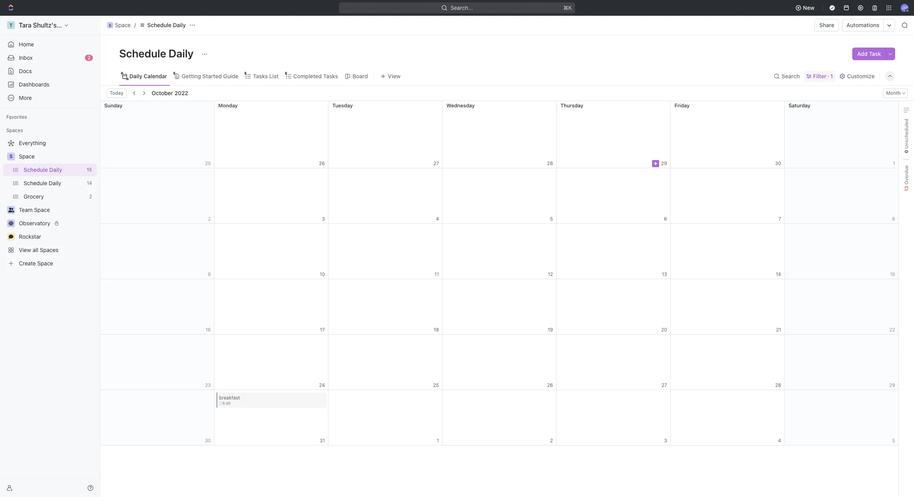 Task type: describe. For each thing, give the bounding box(es) containing it.
more
[[19, 94, 32, 101]]

inbox
[[19, 54, 33, 61]]

1 tasks from the left
[[253, 73, 268, 79]]

dashboards link
[[3, 78, 97, 91]]

space for s
[[115, 22, 131, 28]]

20
[[661, 327, 667, 333]]

sidebar navigation
[[0, 16, 102, 497]]

october
[[152, 90, 173, 96]]

team space
[[19, 206, 50, 213]]

s for s space /
[[109, 23, 111, 28]]

s space /
[[109, 22, 136, 28]]

row containing breakfast
[[100, 390, 899, 446]]

schedule daily right /
[[147, 22, 186, 28]]

8
[[892, 216, 895, 222]]

23
[[205, 382, 211, 388]]

tasks list link
[[251, 71, 279, 82]]

1 horizontal spatial 15
[[890, 271, 895, 277]]

14 inside row
[[776, 271, 781, 277]]

schedule down space link
[[24, 166, 48, 173]]

home link
[[3, 38, 97, 51]]

calendar
[[144, 73, 167, 79]]

tuesday
[[332, 102, 353, 109]]

0 vertical spatial 3
[[322, 216, 325, 222]]

create
[[19, 260, 36, 267]]

22
[[890, 327, 895, 333]]

view button
[[378, 71, 403, 82]]

share button
[[815, 19, 839, 31]]

month
[[886, 90, 901, 96]]

1 horizontal spatial 1
[[830, 73, 833, 79]]

1 horizontal spatial 30
[[775, 160, 781, 166]]

everything
[[19, 140, 46, 146]]

9
[[208, 271, 211, 277]]

5:00
[[223, 401, 231, 405]]

schedule daily down space link
[[24, 166, 62, 173]]

t
[[9, 22, 13, 28]]

observatory link
[[19, 217, 95, 230]]

2 tasks from the left
[[323, 73, 338, 79]]

team space link
[[19, 204, 95, 216]]

friday
[[675, 102, 690, 109]]

row containing 25
[[100, 101, 899, 168]]

globe image
[[9, 221, 13, 226]]

jeremy miller's workspace, , element
[[7, 21, 15, 29]]

started
[[202, 73, 222, 79]]

tara shultz's workspace
[[19, 22, 91, 29]]

0 horizontal spatial 1
[[437, 438, 439, 443]]

add task button
[[853, 48, 886, 60]]

shultz's
[[33, 22, 57, 29]]

view all spaces link
[[3, 244, 95, 256]]

observatory
[[19, 220, 50, 227]]

more button
[[3, 92, 97, 104]]

thursday
[[560, 102, 583, 109]]

2 horizontal spatial 1
[[893, 160, 895, 166]]

list
[[269, 73, 279, 79]]

row containing 9
[[100, 224, 899, 279]]

space, , element inside 'tree'
[[7, 153, 15, 160]]

/
[[134, 22, 136, 28]]

1 horizontal spatial 3
[[664, 438, 667, 443]]

board
[[353, 73, 368, 79]]

daily inside "daily calendar" link
[[129, 73, 142, 79]]

grocery
[[24, 193, 44, 200]]

row containing 23
[[100, 335, 899, 390]]

board link
[[351, 71, 368, 82]]

create space
[[19, 260, 53, 267]]

completed tasks link
[[292, 71, 338, 82]]

favorites
[[6, 114, 27, 120]]

0 vertical spatial 5
[[550, 216, 553, 222]]

add task
[[857, 50, 881, 57]]

spaces inside view all spaces link
[[40, 247, 58, 253]]

completed tasks
[[293, 73, 338, 79]]

task
[[869, 50, 881, 57]]

add
[[857, 50, 868, 57]]

filter 1
[[813, 73, 833, 79]]

⌘k
[[563, 4, 572, 11]]

schedule right /
[[147, 22, 171, 28]]

share
[[819, 22, 834, 28]]

all
[[33, 247, 38, 253]]

everything link
[[3, 137, 95, 149]]

6
[[664, 216, 667, 222]]

space down everything
[[19, 153, 35, 160]]

unscheduled
[[903, 119, 909, 150]]

user group image
[[8, 208, 14, 212]]

getting
[[182, 73, 201, 79]]

1 horizontal spatial space, , element
[[107, 22, 113, 28]]

schedule up 'daily calendar'
[[119, 47, 166, 60]]

16
[[206, 327, 211, 333]]

0 horizontal spatial 28
[[547, 160, 553, 166]]

automations button
[[843, 19, 883, 31]]

1 horizontal spatial 13
[[903, 186, 909, 191]]

0 vertical spatial 27
[[433, 160, 439, 166]]

row containing 2
[[100, 168, 899, 224]]

comment image
[[9, 234, 13, 239]]

monday
[[218, 102, 238, 109]]

space link
[[19, 150, 95, 163]]

filter
[[813, 73, 826, 79]]

0 vertical spatial 29
[[661, 160, 667, 166]]

team
[[19, 206, 33, 213]]

sunday
[[104, 102, 122, 109]]

24
[[319, 382, 325, 388]]



Task type: vqa. For each thing, say whether or not it's contained in the screenshot.


Task type: locate. For each thing, give the bounding box(es) containing it.
0 horizontal spatial tasks
[[253, 73, 268, 79]]

schedule daily link right /
[[137, 20, 188, 30]]

13
[[903, 186, 909, 191], [662, 271, 667, 277]]

1 horizontal spatial s
[[109, 23, 111, 28]]

0 horizontal spatial 30
[[205, 438, 211, 443]]

0 horizontal spatial 25
[[205, 160, 211, 166]]

0 vertical spatial schedule daily link
[[137, 20, 188, 30]]

1 vertical spatial schedule daily link
[[24, 164, 84, 176]]

grid
[[100, 101, 899, 497]]

breakfast
[[219, 395, 240, 401]]

month button
[[883, 88, 908, 98]]

today
[[110, 90, 123, 96]]

space down view all spaces link
[[37, 260, 53, 267]]

21
[[776, 327, 781, 333]]

31
[[320, 438, 325, 443]]

17
[[320, 327, 325, 333]]

space, , element
[[107, 22, 113, 28], [7, 153, 15, 160]]

getting started guide
[[182, 73, 238, 79]]

row
[[100, 101, 899, 168], [100, 168, 899, 224], [100, 224, 899, 279], [100, 279, 899, 335], [100, 335, 899, 390], [100, 390, 899, 446]]

3 row from the top
[[100, 224, 899, 279]]

19
[[548, 327, 553, 333]]

0 horizontal spatial 3
[[322, 216, 325, 222]]

view for view all spaces
[[19, 247, 31, 253]]

tasks
[[253, 73, 268, 79], [323, 73, 338, 79]]

s inside 'tree'
[[9, 153, 13, 159]]

0 horizontal spatial 5
[[550, 216, 553, 222]]

1 vertical spatial 14
[[776, 271, 781, 277]]

0 vertical spatial 30
[[775, 160, 781, 166]]

tree containing everything
[[3, 137, 97, 270]]

daily
[[173, 22, 186, 28], [169, 47, 193, 60], [129, 73, 142, 79], [49, 166, 62, 173], [49, 180, 61, 186]]

1 horizontal spatial 5
[[892, 438, 895, 443]]

schedule daily link for 14
[[24, 177, 84, 190]]

0 horizontal spatial 14
[[87, 180, 92, 186]]

dashboards
[[19, 81, 49, 88]]

1 horizontal spatial 4
[[778, 438, 781, 443]]

saturday
[[789, 102, 810, 109]]

s inside s space /
[[109, 23, 111, 28]]

tasks left list
[[253, 73, 268, 79]]

10
[[320, 271, 325, 277]]

october 2022
[[152, 90, 188, 96]]

0 horizontal spatial 4
[[436, 216, 439, 222]]

daily calendar link
[[128, 71, 167, 82]]

1 horizontal spatial spaces
[[40, 247, 58, 253]]

1 vertical spatial 3
[[664, 438, 667, 443]]

create space link
[[3, 257, 95, 270]]

0 vertical spatial 25
[[205, 160, 211, 166]]

1 horizontal spatial view
[[388, 73, 401, 79]]

tree inside sidebar navigation
[[3, 137, 97, 270]]

0 vertical spatial 15
[[87, 167, 92, 173]]

29
[[661, 160, 667, 166], [889, 382, 895, 388]]

docs link
[[3, 65, 97, 77]]

2 vertical spatial 1
[[437, 438, 439, 443]]

0
[[903, 150, 909, 153]]

rockstar
[[19, 233, 41, 240]]

0 horizontal spatial view
[[19, 247, 31, 253]]

1 vertical spatial spaces
[[40, 247, 58, 253]]

space inside 'link'
[[34, 206, 50, 213]]

tara
[[19, 22, 31, 29]]

1 row from the top
[[100, 101, 899, 168]]

view all spaces
[[19, 247, 58, 253]]

rockstar link
[[19, 230, 95, 243]]

space up observatory
[[34, 206, 50, 213]]

1 vertical spatial 4
[[778, 438, 781, 443]]

getting started guide link
[[180, 71, 238, 82]]

0 vertical spatial 26
[[319, 160, 325, 166]]

14 inside 'tree'
[[87, 180, 92, 186]]

0 vertical spatial space, , element
[[107, 22, 113, 28]]

3
[[322, 216, 325, 222], [664, 438, 667, 443]]

28
[[547, 160, 553, 166], [775, 382, 781, 388]]

view
[[388, 73, 401, 79], [19, 247, 31, 253]]

grocery link
[[24, 190, 86, 203]]

new
[[803, 4, 815, 11]]

schedule daily up calendar on the left of the page
[[119, 47, 196, 60]]

customize button
[[837, 71, 877, 82]]

new button
[[792, 2, 819, 14]]

1 horizontal spatial 26
[[547, 382, 553, 388]]

0 vertical spatial 4
[[436, 216, 439, 222]]

today button
[[107, 88, 127, 98]]

0 vertical spatial 28
[[547, 160, 553, 166]]

1 vertical spatial 26
[[547, 382, 553, 388]]

4
[[436, 216, 439, 222], [778, 438, 781, 443]]

docs
[[19, 68, 32, 74]]

1 horizontal spatial tasks
[[323, 73, 338, 79]]

0 vertical spatial s
[[109, 23, 111, 28]]

18
[[434, 327, 439, 333]]

schedule daily link up grocery link
[[24, 177, 84, 190]]

0 horizontal spatial 15
[[87, 167, 92, 173]]

0 horizontal spatial 13
[[662, 271, 667, 277]]

1 horizontal spatial 25
[[433, 382, 439, 388]]

search...
[[451, 4, 473, 11]]

1 vertical spatial 25
[[433, 382, 439, 388]]

1 horizontal spatial 14
[[776, 271, 781, 277]]

1 vertical spatial 1
[[893, 160, 895, 166]]

1 vertical spatial 30
[[205, 438, 211, 443]]

view inside button
[[388, 73, 401, 79]]

schedule daily link for 15
[[24, 164, 84, 176]]

2 vertical spatial schedule daily link
[[24, 177, 84, 190]]

jm
[[902, 5, 907, 10]]

0 vertical spatial 1
[[830, 73, 833, 79]]

row containing 16
[[100, 279, 899, 335]]

favorites button
[[3, 112, 30, 122]]

1 horizontal spatial 28
[[775, 382, 781, 388]]

tasks right completed
[[323, 73, 338, 79]]

2 row from the top
[[100, 168, 899, 224]]

7
[[778, 216, 781, 222]]

daily calendar
[[129, 73, 167, 79]]

0 horizontal spatial 29
[[661, 160, 667, 166]]

5
[[550, 216, 553, 222], [892, 438, 895, 443]]

1 horizontal spatial 29
[[889, 382, 895, 388]]

30
[[775, 160, 781, 166], [205, 438, 211, 443]]

0 vertical spatial 14
[[87, 180, 92, 186]]

spaces
[[6, 127, 23, 133], [40, 247, 58, 253]]

4 row from the top
[[100, 279, 899, 335]]

search
[[782, 73, 800, 79]]

1 vertical spatial 29
[[889, 382, 895, 388]]

5 row from the top
[[100, 335, 899, 390]]

tree
[[3, 137, 97, 270]]

workspace
[[58, 22, 91, 29]]

1 vertical spatial 28
[[775, 382, 781, 388]]

2022
[[175, 90, 188, 96]]

0 vertical spatial spaces
[[6, 127, 23, 133]]

1 vertical spatial space, , element
[[7, 153, 15, 160]]

1 vertical spatial s
[[9, 153, 13, 159]]

11
[[435, 271, 439, 277]]

tasks list
[[253, 73, 279, 79]]

completed
[[293, 73, 322, 79]]

6 row from the top
[[100, 390, 899, 446]]

overdue
[[903, 165, 909, 186]]

0 vertical spatial view
[[388, 73, 401, 79]]

search button
[[771, 71, 802, 82]]

0 vertical spatial 13
[[903, 186, 909, 191]]

13 inside row
[[662, 271, 667, 277]]

25
[[205, 160, 211, 166], [433, 382, 439, 388]]

15 inside 'tree'
[[87, 167, 92, 173]]

customize
[[847, 73, 875, 79]]

view left all
[[19, 247, 31, 253]]

0 horizontal spatial 26
[[319, 160, 325, 166]]

spaces down 'favorites' button
[[6, 127, 23, 133]]

1 horizontal spatial 27
[[662, 382, 667, 388]]

space for create
[[37, 260, 53, 267]]

home
[[19, 41, 34, 48]]

14
[[87, 180, 92, 186], [776, 271, 781, 277]]

grid containing sunday
[[100, 101, 899, 497]]

spaces up create space link
[[40, 247, 58, 253]]

space for team
[[34, 206, 50, 213]]

view inside 'tree'
[[19, 247, 31, 253]]

0 horizontal spatial spaces
[[6, 127, 23, 133]]

guide
[[223, 73, 238, 79]]

automations
[[847, 22, 879, 28]]

space left /
[[115, 22, 131, 28]]

wednesday
[[446, 102, 475, 109]]

s for s
[[9, 153, 13, 159]]

12
[[548, 271, 553, 277]]

0 horizontal spatial s
[[9, 153, 13, 159]]

15
[[87, 167, 92, 173], [890, 271, 895, 277]]

schedule daily up grocery
[[24, 180, 61, 186]]

dropdown menu image
[[654, 161, 658, 165]]

1 vertical spatial 13
[[662, 271, 667, 277]]

1 vertical spatial 15
[[890, 271, 895, 277]]

view button
[[378, 67, 403, 85]]

0 horizontal spatial space, , element
[[7, 153, 15, 160]]

view for view
[[388, 73, 401, 79]]

1 vertical spatial 5
[[892, 438, 895, 443]]

1 vertical spatial 27
[[662, 382, 667, 388]]

view right board
[[388, 73, 401, 79]]

schedule daily link down space link
[[24, 164, 84, 176]]

jm button
[[898, 2, 911, 14]]

2
[[87, 55, 90, 61], [89, 194, 92, 199], [208, 216, 211, 222], [550, 438, 553, 443]]

0 horizontal spatial 27
[[433, 160, 439, 166]]

1 vertical spatial view
[[19, 247, 31, 253]]

27
[[433, 160, 439, 166], [662, 382, 667, 388]]

schedule up grocery
[[24, 180, 47, 186]]



